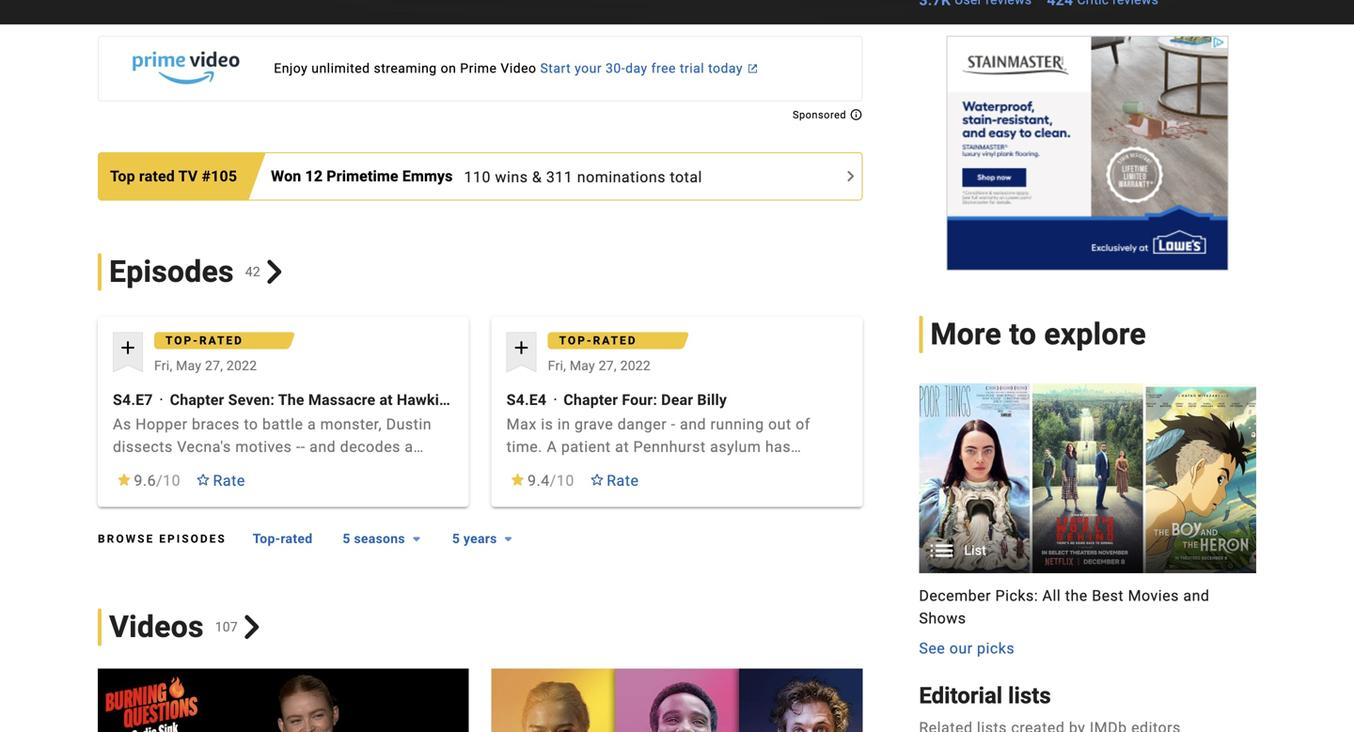 Task type: describe. For each thing, give the bounding box(es) containing it.
top-rated for four:
[[559, 334, 637, 347]]

27, for seven:
[[205, 358, 223, 374]]

as hopper braces to battle a monster, dustin dissects vecna's motives -- and decodes a message from beyond. el finds strength in a distant memory.
[[113, 416, 432, 501]]

1 horizontal spatial in
[[558, 416, 570, 433]]

fri, may 27, 2022 for seven:
[[154, 358, 257, 374]]

rated down el
[[281, 531, 313, 547]]

has
[[765, 438, 791, 456]]

years
[[464, 531, 497, 547]]

add image
[[510, 337, 533, 359]]

rate for elsewhere,
[[607, 472, 639, 490]]

and inside as hopper braces to battle a monster, dustin dissects vecna's motives -- and decodes a message from beyond. el finds strength in a distant memory.
[[310, 438, 336, 456]]

9.6
[[134, 472, 156, 490]]

0 vertical spatial is
[[541, 416, 553, 433]]

explore
[[1044, 317, 1146, 352]]

311
[[546, 168, 573, 186]]

top-rated button
[[238, 522, 328, 556]]

2022 for four:
[[620, 358, 651, 374]]

total
[[670, 168, 702, 186]]

advertisement region
[[947, 36, 1229, 271]]

5 for 5 years
[[452, 531, 460, 547]]

star inline image for 9.6 / 10
[[117, 474, 132, 486]]

top-rated for seven:
[[166, 334, 244, 347]]

add image
[[117, 337, 139, 359]]

seasons
[[354, 531, 405, 547]]

decodes
[[340, 438, 401, 456]]

42
[[245, 264, 260, 280]]

list link
[[919, 384, 1256, 574]]

a
[[547, 438, 557, 456]]

monster,
[[320, 416, 382, 433]]

today
[[708, 61, 743, 76]]

the rise of millie bobby brown image
[[885, 669, 1256, 733]]

wins
[[495, 168, 528, 186]]

fri, may 27, 2022 for four:
[[548, 358, 651, 374]]

fri, for chapter four: dear billy
[[548, 358, 566, 374]]

the
[[278, 391, 304, 409]]

list
[[964, 543, 987, 558]]

dustin
[[386, 416, 432, 433]]

star border inline image for beyond.
[[196, 474, 211, 486]]

day
[[626, 61, 648, 76]]

dear
[[661, 391, 693, 409]]

2 vertical spatial at
[[829, 461, 843, 479]]

videos
[[109, 610, 204, 645]]

110
[[464, 168, 491, 186]]

more to explore
[[930, 317, 1146, 352]]

hopper inside as hopper braces to battle a monster, dustin dissects vecna's motives -- and decodes a message from beyond. el finds strength in a distant memory.
[[136, 416, 188, 433]]

all
[[1043, 587, 1061, 605]]

won
[[271, 168, 301, 185]]

vecna's
[[177, 438, 231, 456]]

episodes
[[159, 533, 226, 546]]

see our picks button
[[919, 637, 1015, 660]]

rate button for elsewhere,
[[578, 464, 650, 498]]

our
[[950, 640, 973, 658]]

5 seasons
[[343, 531, 405, 547]]

your
[[575, 61, 602, 76]]

braces
[[192, 416, 240, 433]]

rated up four:
[[593, 334, 637, 347]]

top- for chapter four: dear billy
[[559, 334, 593, 347]]

star inline image for 9.4 / 10
[[510, 474, 525, 486]]

pennhurst
[[633, 438, 706, 456]]

start
[[540, 61, 571, 76]]

see our picks
[[919, 640, 1015, 658]]

may for chapter four: dear billy
[[570, 358, 595, 374]]

max
[[507, 416, 537, 433]]

and for running
[[680, 416, 706, 433]]

hawkins
[[397, 391, 456, 409]]

sadie sink spills the tea about all things strange & wonderful image
[[98, 669, 469, 733]]

visitors.
[[507, 461, 563, 479]]

12
[[305, 168, 323, 185]]

grave
[[575, 416, 613, 433]]

browse episodes
[[98, 533, 226, 546]]

december
[[919, 587, 991, 605]]

2022 for seven:
[[227, 358, 257, 374]]

editorial lists
[[919, 683, 1051, 709]]

chapter seven: the massacre at hawkins lab
[[170, 391, 485, 409]]

sponsored
[[793, 109, 850, 121]]

our favorite new tv characters from 2022 image
[[492, 669, 863, 733]]

finds
[[297, 461, 333, 479]]

1 vertical spatial at
[[615, 438, 629, 456]]

danger
[[618, 416, 667, 433]]

hopper inside max is in grave danger - and running out of time. a patient at pennhurst asylum has visitors. elsewhere, in russia, hopper is hard at work.
[[720, 461, 772, 479]]

work.
[[507, 483, 546, 501]]

rate for beyond.
[[213, 472, 245, 490]]

rated left tv
[[139, 168, 175, 185]]

won 12 primetime emmys
[[271, 168, 453, 185]]

chevron right inline image for 107
[[240, 616, 264, 640]]

and for shows
[[1183, 587, 1210, 605]]

lab
[[460, 391, 485, 409]]

- down battle
[[296, 438, 301, 456]]

hard
[[793, 461, 825, 479]]

battle
[[262, 416, 303, 433]]

chapter four: dear billy
[[564, 391, 727, 409]]

out
[[768, 416, 792, 433]]

beyond.
[[220, 461, 276, 479]]

december picks: all the best movies and shows link
[[919, 585, 1256, 630]]

start your 30-day free trial today
[[540, 61, 743, 76]]

27, for four:
[[599, 358, 617, 374]]

top rated tv #105 button
[[99, 156, 245, 197]]

motives
[[235, 438, 292, 456]]

massacre
[[308, 391, 376, 409]]

asylum
[[710, 438, 761, 456]]

browse
[[98, 533, 154, 546]]

arrow drop down image for 5 seasons
[[405, 528, 428, 551]]

best
[[1092, 587, 1124, 605]]

rated up seven:
[[199, 334, 244, 347]]

time.
[[507, 438, 543, 456]]

start your 30-day free trial today link
[[98, 36, 863, 102]]

5 for 5 seasons
[[343, 531, 351, 547]]

2 vertical spatial a
[[418, 461, 426, 479]]

max is in grave danger - and running out of time. a patient at pennhurst asylum has visitors. elsewhere, in russia, hopper is hard at work.
[[507, 416, 843, 501]]

/ for memory.
[[156, 472, 163, 490]]

won 12 primetime emmys button
[[271, 165, 464, 188]]

editorial
[[919, 683, 1003, 709]]

0 vertical spatial a
[[307, 416, 316, 433]]

billy
[[697, 391, 727, 409]]

group containing december picks: all the best movies and shows
[[919, 384, 1256, 660]]

message
[[113, 461, 177, 479]]

picks:
[[995, 587, 1038, 605]]

top- for chapter seven: the massacre at hawkins lab
[[166, 334, 199, 347]]



Task type: vqa. For each thing, say whether or not it's contained in the screenshot.
Menu BUTTON
no



Task type: locate. For each thing, give the bounding box(es) containing it.
2 vertical spatial and
[[1183, 587, 1210, 605]]

memory.
[[167, 483, 228, 501]]

star inline image
[[117, 474, 132, 486], [510, 474, 525, 486]]

star inline image left 9.4
[[510, 474, 525, 486]]

1 chapter from the left
[[170, 391, 224, 409]]

1 vertical spatial to
[[244, 416, 258, 433]]

- inside max is in grave danger - and running out of time. a patient at pennhurst asylum has visitors. elsewhere, in russia, hopper is hard at work.
[[671, 416, 676, 433]]

110 wins & 311 nominations total
[[464, 168, 702, 186]]

hopper down 'asylum'
[[720, 461, 772, 479]]

and right movies
[[1183, 587, 1210, 605]]

chapter for braces
[[170, 391, 224, 409]]

/ down dissects
[[156, 472, 163, 490]]

0 vertical spatial to
[[1009, 317, 1037, 352]]

0 horizontal spatial arrow drop down image
[[405, 528, 428, 551]]

0 horizontal spatial chapter
[[170, 391, 224, 409]]

more
[[930, 317, 1002, 352]]

to right more
[[1009, 317, 1037, 352]]

1 horizontal spatial and
[[680, 416, 706, 433]]

0 vertical spatial at
[[379, 391, 393, 409]]

27, up 'braces'
[[205, 358, 223, 374]]

2 5 from the left
[[452, 531, 460, 547]]

2 horizontal spatial top-
[[559, 334, 593, 347]]

1 horizontal spatial fri,
[[548, 358, 566, 374]]

2022 up four:
[[620, 358, 651, 374]]

10 right 9.4
[[557, 472, 574, 490]]

fri, may 27, 2022 up four:
[[548, 358, 651, 374]]

0 horizontal spatial 2022
[[227, 358, 257, 374]]

top-rated down el
[[253, 531, 313, 547]]

may right add icon
[[176, 358, 202, 374]]

seven:
[[228, 391, 275, 409]]

10 right 9.6
[[163, 472, 181, 490]]

may up grave on the left bottom
[[570, 358, 595, 374]]

and inside december picks: all the best movies and shows
[[1183, 587, 1210, 605]]

1 2022 from the left
[[227, 358, 257, 374]]

1 horizontal spatial 10
[[557, 472, 574, 490]]

see more awards and nominations image
[[839, 165, 862, 188]]

0 horizontal spatial in
[[401, 461, 413, 479]]

0 horizontal spatial rate
[[213, 472, 245, 490]]

episodes
[[109, 254, 234, 290]]

and up finds
[[310, 438, 336, 456]]

1 fri, may 27, 2022 from the left
[[154, 358, 257, 374]]

top-rated
[[166, 334, 244, 347], [559, 334, 637, 347], [253, 531, 313, 547]]

0 horizontal spatial star inline image
[[117, 474, 132, 486]]

2 may from the left
[[570, 358, 595, 374]]

1 star border inline image from the left
[[196, 474, 211, 486]]

top- inside button
[[253, 531, 281, 547]]

top-rated up seven:
[[166, 334, 244, 347]]

5 years
[[452, 531, 497, 547]]

2 star inline image from the left
[[510, 474, 525, 486]]

-
[[671, 416, 676, 433], [296, 438, 301, 456], [301, 438, 305, 456]]

0 horizontal spatial a
[[307, 416, 316, 433]]

shows
[[919, 610, 966, 628]]

rate button down patient
[[578, 464, 650, 498]]

arrow drop down image down work.
[[497, 528, 520, 551]]

fri, for chapter seven: the massacre at hawkins lab
[[154, 358, 173, 374]]

in inside as hopper braces to battle a monster, dustin dissects vecna's motives -- and decodes a message from beyond. el finds strength in a distant memory.
[[401, 461, 413, 479]]

2 horizontal spatial a
[[418, 461, 426, 479]]

emmys
[[402, 168, 453, 185]]

9.6 / 10
[[134, 472, 181, 490]]

1 fri, from the left
[[154, 358, 173, 374]]

/ right work.
[[550, 472, 557, 490]]

2 horizontal spatial in
[[648, 461, 661, 479]]

1 horizontal spatial 2022
[[620, 358, 651, 374]]

and inside max is in grave danger - and running out of time. a patient at pennhurst asylum has visitors. elsewhere, in russia, hopper is hard at work.
[[680, 416, 706, 433]]

2 / from the left
[[550, 472, 557, 490]]

to down seven:
[[244, 416, 258, 433]]

0 horizontal spatial to
[[244, 416, 258, 433]]

0 horizontal spatial rate button
[[184, 464, 257, 498]]

1 vertical spatial and
[[310, 438, 336, 456]]

1 27, from the left
[[205, 358, 223, 374]]

0 horizontal spatial hopper
[[136, 416, 188, 433]]

hopper up dissects
[[136, 416, 188, 433]]

10 for from
[[163, 472, 181, 490]]

1 vertical spatial is
[[777, 461, 789, 479]]

top-rated up four:
[[559, 334, 637, 347]]

the
[[1065, 587, 1088, 605]]

hopper
[[136, 416, 188, 433], [720, 461, 772, 479]]

1 horizontal spatial is
[[777, 461, 789, 479]]

rated
[[139, 168, 175, 185], [199, 334, 244, 347], [593, 334, 637, 347], [281, 531, 313, 547]]

as
[[113, 416, 131, 433]]

2022 up seven:
[[227, 358, 257, 374]]

chevron right inline image right 107
[[240, 616, 264, 640]]

1 horizontal spatial to
[[1009, 317, 1037, 352]]

star border inline image down vecna's
[[196, 474, 211, 486]]

0 horizontal spatial at
[[379, 391, 393, 409]]

1 horizontal spatial rate
[[607, 472, 639, 490]]

2 star border inline image from the left
[[589, 474, 605, 486]]

5 left years
[[452, 531, 460, 547]]

1 horizontal spatial /
[[550, 472, 557, 490]]

1 horizontal spatial at
[[615, 438, 629, 456]]

0 horizontal spatial top-
[[166, 334, 199, 347]]

s4.e4
[[507, 391, 547, 409]]

patient
[[561, 438, 611, 456]]

0 horizontal spatial and
[[310, 438, 336, 456]]

free
[[651, 61, 676, 76]]

s4.e7
[[113, 391, 153, 409]]

1 / from the left
[[156, 472, 163, 490]]

0 horizontal spatial /
[[156, 472, 163, 490]]

rate down vecna's
[[213, 472, 245, 490]]

1 horizontal spatial fri, may 27, 2022
[[548, 358, 651, 374]]

1 horizontal spatial star inline image
[[510, 474, 525, 486]]

0 horizontal spatial top-rated
[[166, 334, 244, 347]]

1 horizontal spatial may
[[570, 358, 595, 374]]

lists
[[1008, 683, 1051, 709]]

107
[[215, 620, 238, 635]]

at up dustin
[[379, 391, 393, 409]]

2 27, from the left
[[599, 358, 617, 374]]

1 10 from the left
[[163, 472, 181, 490]]

arrow drop down image left '5 years'
[[405, 528, 428, 551]]

el
[[280, 461, 293, 479]]

2 fri, may 27, 2022 from the left
[[548, 358, 651, 374]]

1 5 from the left
[[343, 531, 351, 547]]

a
[[307, 416, 316, 433], [405, 438, 413, 456], [418, 461, 426, 479]]

2 10 from the left
[[557, 472, 574, 490]]

star border inline image down patient
[[589, 474, 605, 486]]

0 vertical spatial and
[[680, 416, 706, 433]]

10 for visitors.
[[557, 472, 574, 490]]

star inline image left 9.6
[[117, 474, 132, 486]]

5 left seasons
[[343, 531, 351, 547]]

is up a
[[541, 416, 553, 433]]

0 horizontal spatial is
[[541, 416, 553, 433]]

fri, right add icon
[[154, 358, 173, 374]]

1 horizontal spatial top-rated
[[253, 531, 313, 547]]

1 star inline image from the left
[[117, 474, 132, 486]]

2022
[[227, 358, 257, 374], [620, 358, 651, 374]]

1 vertical spatial chevron right inline image
[[240, 616, 264, 640]]

at right hard
[[829, 461, 843, 479]]

0 vertical spatial hopper
[[136, 416, 188, 433]]

&
[[532, 168, 542, 186]]

of
[[796, 416, 811, 433]]

in
[[558, 416, 570, 433], [401, 461, 413, 479], [648, 461, 661, 479]]

1 horizontal spatial arrow drop down image
[[497, 528, 520, 551]]

1 vertical spatial a
[[405, 438, 413, 456]]

2 chapter from the left
[[564, 391, 618, 409]]

in left grave on the left bottom
[[558, 416, 570, 433]]

- up pennhurst
[[671, 416, 676, 433]]

0 horizontal spatial 27,
[[205, 358, 223, 374]]

0 horizontal spatial fri, may 27, 2022
[[154, 358, 257, 374]]

rate down patient
[[607, 472, 639, 490]]

9.4 / 10
[[528, 472, 574, 490]]

arrow drop down image
[[405, 528, 428, 551], [497, 528, 520, 551]]

top rated tv #105
[[110, 168, 237, 185]]

2 horizontal spatial top-rated
[[559, 334, 637, 347]]

1 horizontal spatial chapter
[[564, 391, 618, 409]]

at up elsewhere,
[[615, 438, 629, 456]]

1 may from the left
[[176, 358, 202, 374]]

chevron right inline image right 42
[[262, 260, 286, 284]]

/ for work.
[[550, 472, 557, 490]]

top-
[[166, 334, 199, 347], [559, 334, 593, 347], [253, 531, 281, 547]]

1 horizontal spatial hopper
[[720, 461, 772, 479]]

/
[[156, 472, 163, 490], [550, 472, 557, 490]]

chevron right inline image for 42
[[262, 260, 286, 284]]

30-
[[606, 61, 626, 76]]

1 vertical spatial hopper
[[720, 461, 772, 479]]

december picks: all the best movies and shows
[[919, 587, 1210, 628]]

group
[[919, 384, 1256, 660], [98, 669, 469, 733], [492, 669, 863, 733], [885, 669, 1256, 733]]

2 horizontal spatial and
[[1183, 587, 1210, 605]]

0 horizontal spatial may
[[176, 358, 202, 374]]

1 horizontal spatial rate button
[[578, 464, 650, 498]]

2 fri, from the left
[[548, 358, 566, 374]]

elsewhere,
[[568, 461, 644, 479]]

2 rate button from the left
[[578, 464, 650, 498]]

2 rate from the left
[[607, 472, 639, 490]]

trial
[[680, 61, 705, 76]]

top- down beyond.
[[253, 531, 281, 547]]

arrow drop down image for 5 years
[[497, 528, 520, 551]]

1 arrow drop down image from the left
[[405, 528, 428, 551]]

running
[[711, 416, 764, 433]]

0 horizontal spatial 5
[[343, 531, 351, 547]]

1 horizontal spatial 5
[[452, 531, 460, 547]]

#105
[[202, 168, 237, 185]]

chapter for in
[[564, 391, 618, 409]]

0 horizontal spatial fri,
[[154, 358, 173, 374]]

27, up 'chapter four: dear billy' at the bottom
[[599, 358, 617, 374]]

nominations
[[577, 168, 666, 186]]

top-rated inside button
[[253, 531, 313, 547]]

in down pennhurst
[[648, 461, 661, 479]]

to inside as hopper braces to battle a monster, dustin dissects vecna's motives -- and decodes a message from beyond. el finds strength in a distant memory.
[[244, 416, 258, 433]]

1 horizontal spatial 27,
[[599, 358, 617, 374]]

rate
[[213, 472, 245, 490], [607, 472, 639, 490]]

1 rate from the left
[[213, 472, 245, 490]]

1 horizontal spatial a
[[405, 438, 413, 456]]

fri, may 27, 2022 up seven:
[[154, 358, 257, 374]]

fri, right add image
[[548, 358, 566, 374]]

at
[[379, 391, 393, 409], [615, 438, 629, 456], [829, 461, 843, 479]]

rate button for beyond.
[[184, 464, 257, 498]]

production art image
[[919, 384, 1256, 574]]

may for chapter seven: the massacre at hawkins lab
[[176, 358, 202, 374]]

star border inline image
[[196, 474, 211, 486], [589, 474, 605, 486]]

in right strength
[[401, 461, 413, 479]]

from
[[182, 461, 215, 479]]

2 horizontal spatial at
[[829, 461, 843, 479]]

chapter up 'braces'
[[170, 391, 224, 409]]

9.4
[[528, 472, 550, 490]]

picks
[[977, 640, 1015, 658]]

star border inline image for elsewhere,
[[589, 474, 605, 486]]

2 arrow drop down image from the left
[[497, 528, 520, 551]]

rate button down vecna's
[[184, 464, 257, 498]]

- up finds
[[301, 438, 305, 456]]

russia,
[[665, 461, 716, 479]]

dissects
[[113, 438, 173, 456]]

and down dear
[[680, 416, 706, 433]]

chapter up grave on the left bottom
[[564, 391, 618, 409]]

0 vertical spatial chevron right inline image
[[262, 260, 286, 284]]

1 rate button from the left
[[184, 464, 257, 498]]

top- right add image
[[559, 334, 593, 347]]

top
[[110, 168, 135, 185]]

fri,
[[154, 358, 173, 374], [548, 358, 566, 374]]

chevron right inline image
[[262, 260, 286, 284], [240, 616, 264, 640]]

0 horizontal spatial star border inline image
[[196, 474, 211, 486]]

2 2022 from the left
[[620, 358, 651, 374]]

list group
[[919, 384, 1256, 574]]

0 horizontal spatial 10
[[163, 472, 181, 490]]

top- right add icon
[[166, 334, 199, 347]]

primetime
[[327, 168, 398, 185]]

to
[[1009, 317, 1037, 352], [244, 416, 258, 433]]

is down has
[[777, 461, 789, 479]]

1 horizontal spatial star border inline image
[[589, 474, 605, 486]]

may
[[176, 358, 202, 374], [570, 358, 595, 374]]

tv
[[178, 168, 198, 185]]

27,
[[205, 358, 223, 374], [599, 358, 617, 374]]

1 horizontal spatial top-
[[253, 531, 281, 547]]

movies
[[1128, 587, 1179, 605]]

see
[[919, 640, 945, 658]]



